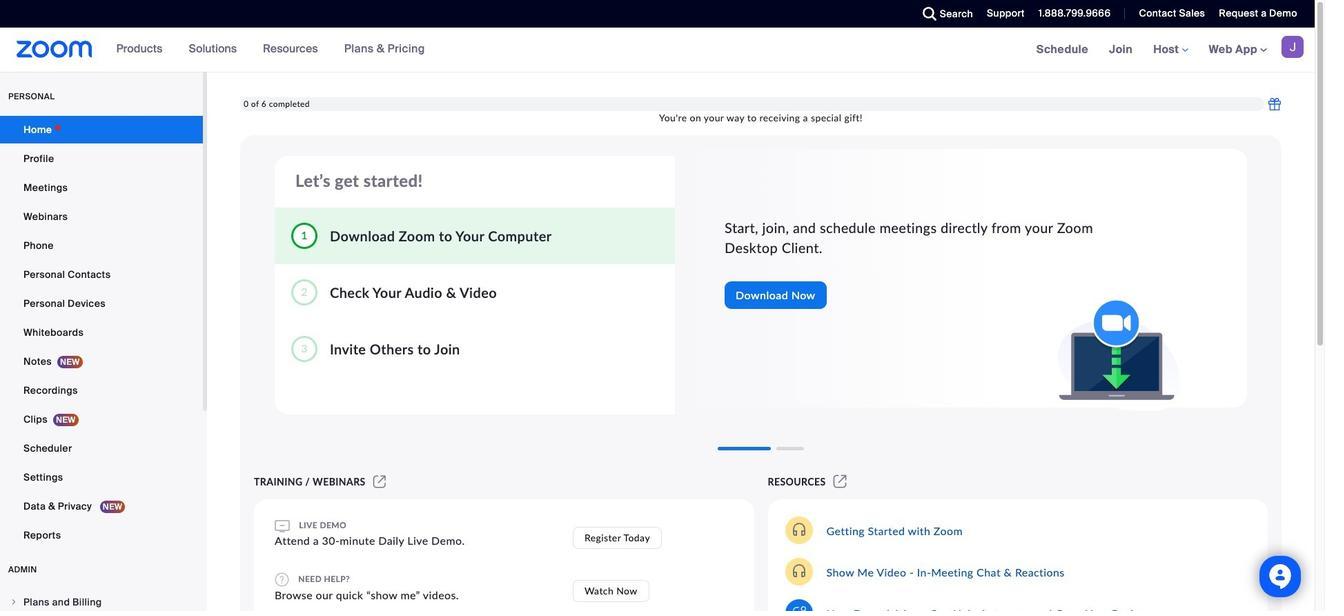 Task type: describe. For each thing, give the bounding box(es) containing it.
personal menu menu
[[0, 116, 203, 551]]

profile picture image
[[1282, 36, 1304, 58]]

window new image
[[832, 476, 849, 488]]

meetings navigation
[[1027, 28, 1315, 73]]



Task type: locate. For each thing, give the bounding box(es) containing it.
banner
[[0, 28, 1315, 73]]

zoom logo image
[[17, 41, 92, 58]]

right image
[[10, 599, 18, 607]]

menu item
[[0, 590, 203, 612]]

product information navigation
[[106, 28, 436, 72]]

window new image
[[371, 476, 388, 488]]



Task type: vqa. For each thing, say whether or not it's contained in the screenshot.
"Branding"
no



